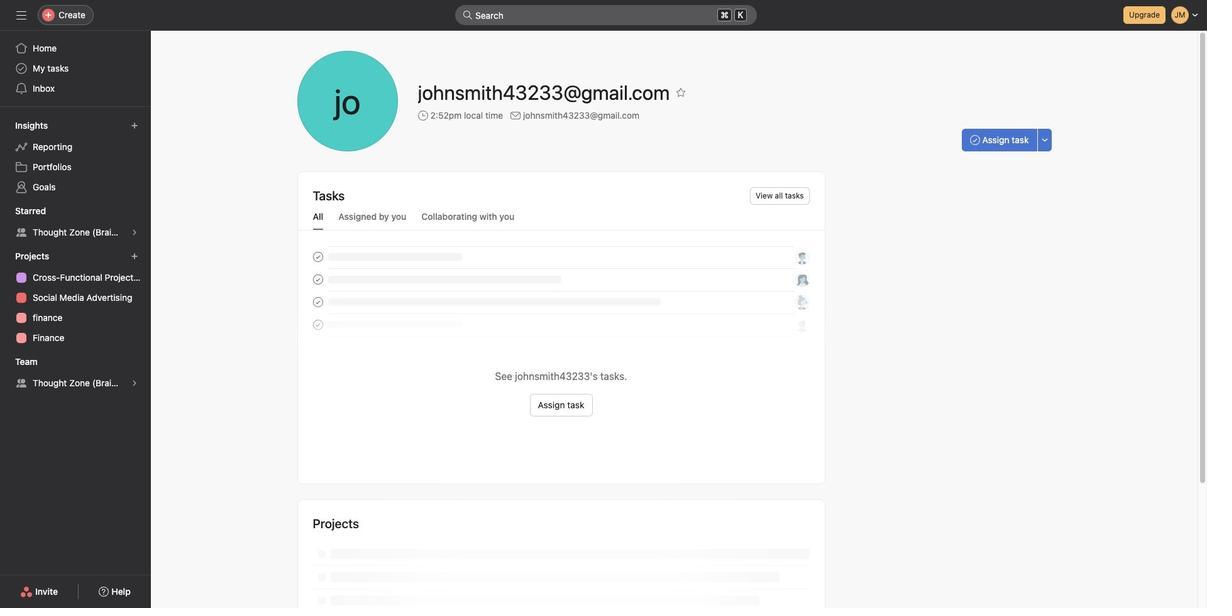 Task type: vqa. For each thing, say whether or not it's contained in the screenshot.
global 'element'
yes



Task type: describe. For each thing, give the bounding box(es) containing it.
see details, thought zone (brainstorm space) image
[[131, 229, 138, 236]]

prominent image
[[463, 10, 473, 20]]

new insights image
[[131, 122, 138, 130]]

teams element
[[0, 351, 151, 396]]

new project or portfolio image
[[131, 253, 138, 260]]

add to starred image
[[676, 87, 686, 97]]

global element
[[0, 31, 151, 106]]

see details, thought zone (brainstorm space) image
[[131, 380, 138, 387]]

starred element
[[0, 200, 151, 245]]



Task type: locate. For each thing, give the bounding box(es) containing it.
insights element
[[0, 114, 151, 200]]

hide sidebar image
[[16, 10, 26, 20]]

tasks tabs tab list
[[298, 210, 825, 231]]

None field
[[455, 5, 757, 25]]

more options image
[[1041, 136, 1049, 144]]

Search tasks, projects, and more text field
[[455, 5, 757, 25]]

projects element
[[0, 245, 151, 351]]



